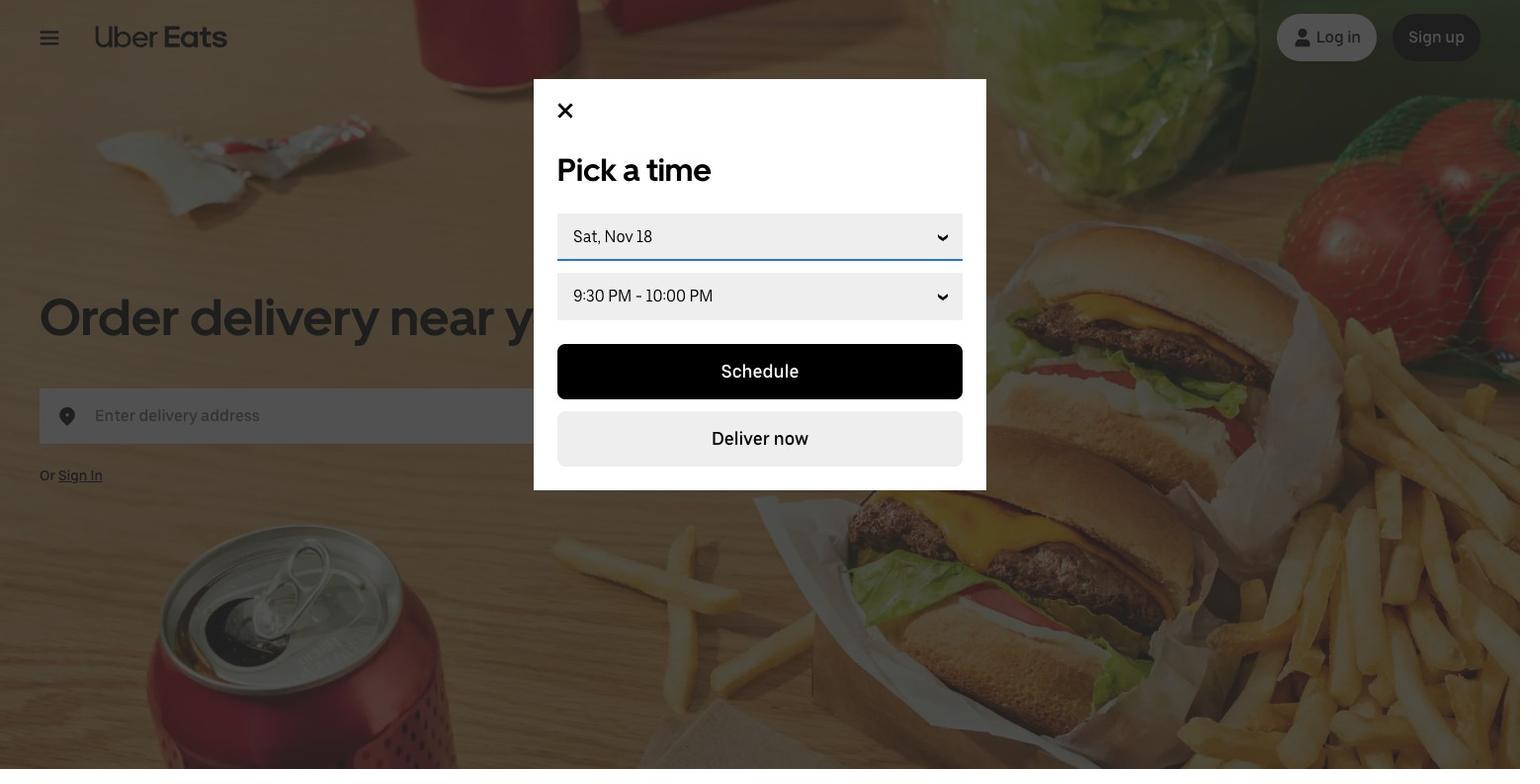 Task type: locate. For each thing, give the bounding box(es) containing it.
here
[[856, 405, 893, 426]]

sign up
[[1409, 28, 1465, 46]]

log in
[[1316, 28, 1361, 46]]

sign left up at the top right of page
[[1409, 28, 1442, 46]]

0 vertical spatial sign
[[1409, 28, 1442, 46]]

deliver now button
[[558, 411, 963, 467]]

near
[[390, 286, 495, 348]]

in
[[1347, 28, 1361, 46]]

sign up link
[[1393, 14, 1481, 61]]

or sign in
[[40, 468, 103, 483]]

a
[[623, 151, 640, 189]]

delivery
[[190, 286, 380, 348]]

sign
[[1409, 28, 1442, 46], [58, 468, 87, 483]]

now
[[774, 428, 809, 449]]

in
[[90, 468, 103, 483]]

schedule button
[[558, 344, 963, 399]]

deliver now
[[712, 428, 809, 449]]

log
[[1316, 28, 1344, 46]]

schedule
[[721, 361, 799, 382]]

1 horizontal spatial sign
[[1409, 28, 1442, 46]]

or
[[40, 468, 55, 483]]

sign in link
[[58, 468, 103, 483]]

pick
[[558, 151, 617, 189]]

order delivery near you
[[40, 286, 593, 348]]

you
[[505, 286, 593, 348]]

sign left in
[[58, 468, 87, 483]]

1 vertical spatial sign
[[58, 468, 87, 483]]



Task type: vqa. For each thing, say whether or not it's contained in the screenshot.
Back to Popeyes (1613 Ruth St) link
no



Task type: describe. For each thing, give the bounding box(es) containing it.
up
[[1445, 28, 1465, 46]]

search here
[[794, 405, 893, 426]]

search
[[794, 405, 852, 426]]

pick a time dialog
[[534, 79, 987, 490]]

0 horizontal spatial sign
[[58, 468, 87, 483]]

deliver
[[712, 428, 770, 449]]

time
[[646, 151, 712, 189]]

search here button
[[778, 388, 909, 444]]

order
[[40, 286, 179, 348]]

log in link
[[1277, 14, 1377, 61]]

pick a time
[[558, 151, 712, 189]]



